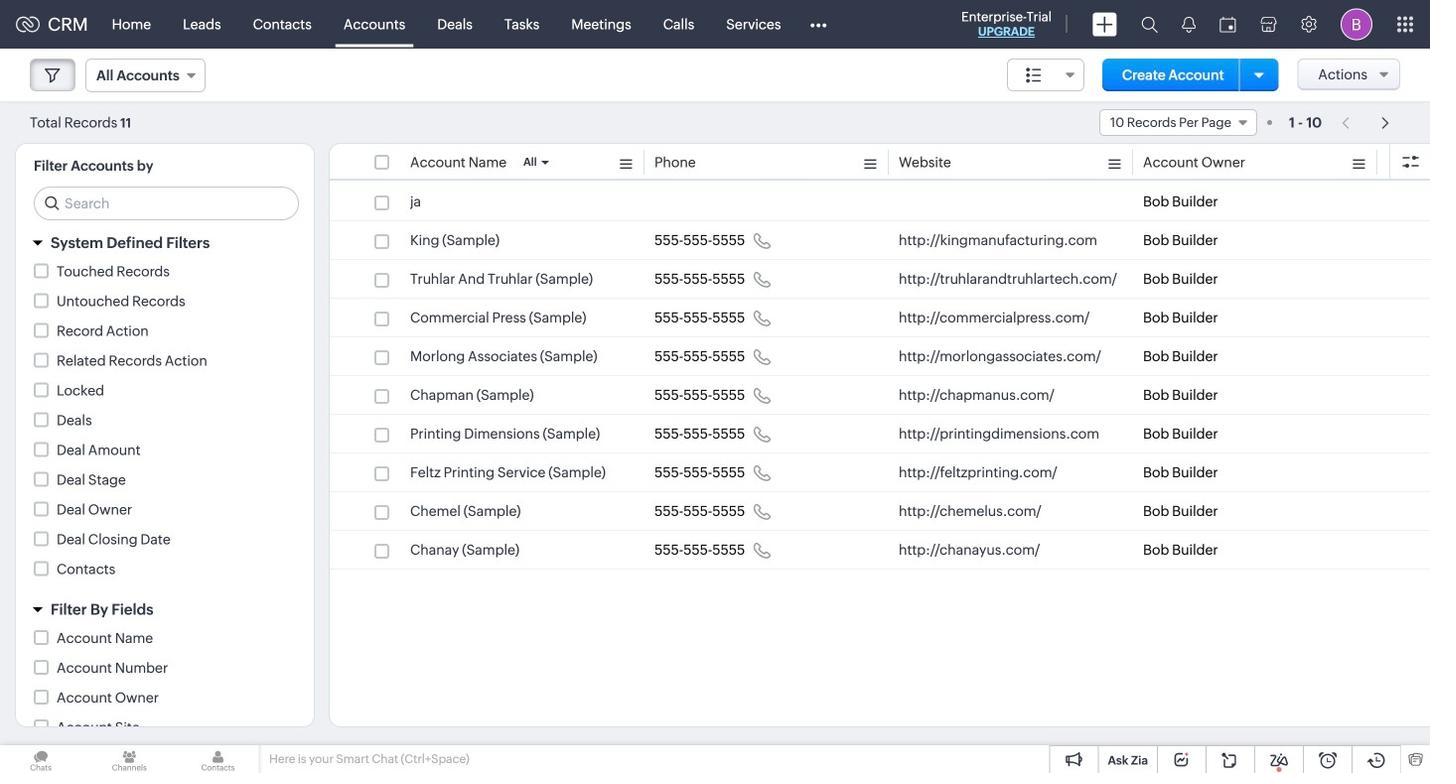 Task type: describe. For each thing, give the bounding box(es) containing it.
search image
[[1141, 16, 1158, 33]]

create menu image
[[1092, 12, 1117, 36]]

create menu element
[[1081, 0, 1129, 48]]

chats image
[[0, 746, 82, 774]]

contacts image
[[177, 746, 259, 774]]

calendar image
[[1220, 16, 1236, 32]]

size image
[[1026, 67, 1042, 84]]

signals element
[[1170, 0, 1208, 49]]



Task type: vqa. For each thing, say whether or not it's contained in the screenshot.
navigation in the top right of the page
no



Task type: locate. For each thing, give the bounding box(es) containing it.
Search text field
[[35, 188, 298, 219]]

channels image
[[89, 746, 170, 774]]

signals image
[[1182, 16, 1196, 33]]

None field
[[85, 59, 205, 92], [1007, 59, 1085, 91], [1099, 109, 1257, 136], [85, 59, 205, 92], [1099, 109, 1257, 136]]

logo image
[[16, 16, 40, 32]]

profile image
[[1341, 8, 1372, 40]]

row group
[[330, 183, 1430, 570]]

search element
[[1129, 0, 1170, 49]]

none field size
[[1007, 59, 1085, 91]]

Other Modules field
[[797, 8, 840, 40]]

profile element
[[1329, 0, 1384, 48]]



